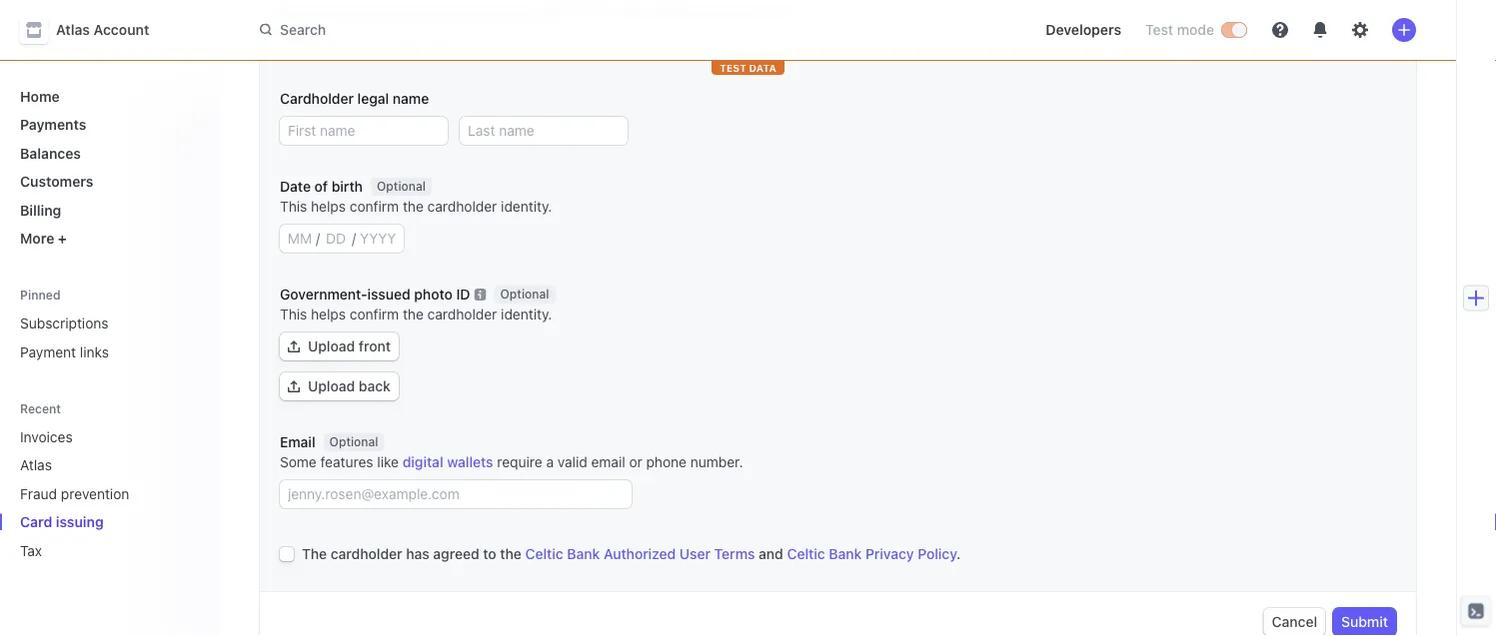 Task type: describe. For each thing, give the bounding box(es) containing it.
2 vertical spatial the
[[500, 546, 522, 563]]

celtic bank authorized user terms link
[[525, 546, 755, 563]]

require
[[497, 454, 543, 471]]

name
[[393, 90, 429, 107]]

cancel
[[1272, 614, 1318, 631]]

pinned element
[[12, 307, 204, 368]]

upload back
[[308, 378, 391, 395]]

Last name text field
[[460, 117, 628, 145]]

upload for upload back
[[308, 378, 355, 395]]

recent
[[20, 402, 61, 416]]

email
[[591, 454, 625, 471]]

atlas account button
[[20, 16, 169, 44]]

mode
[[1177, 21, 1215, 38]]

account
[[94, 21, 149, 38]]

to
[[483, 546, 497, 563]]

tax link
[[12, 535, 176, 567]]

customers
[[20, 173, 93, 190]]

submit button
[[1334, 609, 1396, 637]]

search
[[280, 21, 326, 38]]

+ inside core navigation links element
[[58, 230, 67, 247]]

Month text field
[[284, 225, 316, 253]]

back
[[359, 378, 391, 395]]

.
[[957, 546, 961, 563]]

front
[[359, 338, 391, 355]]

photo
[[414, 286, 453, 303]]

upload for upload front
[[308, 338, 355, 355]]

payment links
[[20, 344, 109, 360]]

2 celtic from the left
[[787, 546, 825, 563]]

First name text field
[[280, 117, 448, 145]]

card issuing
[[20, 514, 104, 531]]

date
[[280, 178, 311, 195]]

notifications image
[[1313, 22, 1329, 38]]

digital wallets link
[[403, 454, 493, 471]]

+ 1
[[328, 34, 343, 51]]

wallets
[[447, 454, 493, 471]]

1 this from the top
[[280, 198, 307, 215]]

2 / from the left
[[352, 230, 356, 247]]

and
[[759, 546, 784, 563]]

pinned
[[20, 288, 61, 302]]

2 confirm from the top
[[350, 306, 399, 323]]

payments link
[[12, 108, 204, 141]]

1 horizontal spatial +
[[328, 34, 337, 51]]

core navigation links element
[[12, 80, 204, 255]]

help image
[[1273, 22, 1289, 38]]

developers
[[1046, 21, 1122, 38]]

a
[[546, 454, 554, 471]]

settings image
[[1352, 22, 1368, 38]]

like
[[377, 454, 399, 471]]

user
[[680, 546, 711, 563]]

card
[[20, 514, 52, 531]]

cardholder
[[280, 90, 354, 107]]

policy
[[918, 546, 957, 563]]

1 vertical spatial cardholder
[[427, 306, 497, 323]]

fraud prevention
[[20, 486, 129, 502]]

2 identity. from the top
[[501, 306, 552, 323]]

terms
[[714, 546, 755, 563]]

home link
[[12, 80, 204, 112]]

home
[[20, 88, 60, 104]]

fraud prevention link
[[12, 478, 176, 510]]

more +
[[20, 230, 67, 247]]

Day text field
[[320, 225, 352, 253]]

1 identity. from the top
[[501, 198, 552, 215]]

number.
[[691, 454, 743, 471]]

payment
[[20, 344, 76, 360]]

1 / from the left
[[316, 230, 320, 247]]

has
[[406, 546, 430, 563]]

issuing
[[56, 514, 104, 531]]

subscriptions link
[[12, 307, 204, 340]]

1 vertical spatial optional
[[500, 288, 549, 302]]

id
[[456, 286, 470, 303]]

Search text field
[[248, 12, 812, 48]]

privacy
[[866, 546, 914, 563]]

email
[[280, 434, 315, 451]]

data
[[749, 62, 777, 73]]

issued
[[367, 286, 411, 303]]

upload front
[[308, 338, 391, 355]]

1 helps from the top
[[311, 198, 346, 215]]

billing link
[[12, 194, 204, 226]]

1 this helps confirm the cardholder identity. from the top
[[280, 198, 552, 215]]



Task type: vqa. For each thing, say whether or not it's contained in the screenshot.
"Card issuing" link
yes



Task type: locate. For each thing, give the bounding box(es) containing it.
1 vertical spatial +
[[58, 230, 67, 247]]

1 vertical spatial helps
[[311, 306, 346, 323]]

the
[[302, 546, 327, 563]]

test
[[720, 62, 747, 73]]

0 vertical spatial this
[[280, 198, 307, 215]]

bank left "authorized"
[[567, 546, 600, 563]]

this down date
[[280, 198, 307, 215]]

1 vertical spatial the
[[403, 306, 424, 323]]

links
[[80, 344, 109, 360]]

1 vertical spatial upload
[[308, 378, 355, 395]]

cancel button
[[1264, 609, 1326, 637]]

more
[[20, 230, 54, 247]]

0 vertical spatial cardholder
[[427, 198, 497, 215]]

invoices link
[[12, 421, 176, 453]]

0 horizontal spatial celtic
[[525, 546, 563, 563]]

/ down birth
[[352, 230, 356, 247]]

1 horizontal spatial celtic
[[787, 546, 825, 563]]

the right to
[[500, 546, 522, 563]]

or
[[629, 454, 643, 471]]

0 vertical spatial this helps confirm the cardholder identity.
[[280, 198, 552, 215]]

pinned navigation links element
[[12, 287, 204, 368]]

the down photo
[[403, 306, 424, 323]]

1 horizontal spatial atlas
[[56, 21, 90, 38]]

prevention
[[61, 486, 129, 502]]

submit
[[1342, 614, 1388, 631]]

confirm down government-issued photo id
[[350, 306, 399, 323]]

celtic right to
[[525, 546, 563, 563]]

legal
[[358, 90, 389, 107]]

atlas left account
[[56, 21, 90, 38]]

1 horizontal spatial bank
[[829, 546, 862, 563]]

digital
[[403, 454, 443, 471]]

Year text field
[[356, 225, 400, 253]]

upload left front
[[308, 338, 355, 355]]

balances
[[20, 145, 81, 161]]

1 bank from the left
[[567, 546, 600, 563]]

recent navigation links element
[[0, 400, 220, 567]]

0 vertical spatial confirm
[[350, 198, 399, 215]]

optional up features at the bottom of the page
[[329, 436, 378, 450]]

1 upload from the top
[[308, 338, 355, 355]]

cardholder left 'has'
[[331, 546, 402, 563]]

birth
[[332, 178, 363, 195]]

this helps confirm the cardholder identity. up the year text field in the top of the page
[[280, 198, 552, 215]]

test mode
[[1146, 21, 1215, 38]]

atlas inside atlas link
[[20, 457, 52, 474]]

0 vertical spatial the
[[403, 198, 424, 215]]

0 horizontal spatial bank
[[567, 546, 600, 563]]

atlas inside 'atlas account' button
[[56, 21, 90, 38]]

atlas up fraud
[[20, 457, 52, 474]]

2 bank from the left
[[829, 546, 862, 563]]

0 vertical spatial upload
[[308, 338, 355, 355]]

atlas link
[[12, 449, 176, 482]]

atlas for atlas
[[20, 457, 52, 474]]

bank
[[567, 546, 600, 563], [829, 546, 862, 563]]

Email email field
[[280, 481, 632, 509]]

customers link
[[12, 165, 204, 198]]

0 vertical spatial atlas
[[56, 21, 90, 38]]

billing
[[20, 202, 61, 218]]

2 helps from the top
[[311, 306, 346, 323]]

the cardholder has agreed to the celtic bank authorized user terms and celtic bank privacy policy .
[[302, 546, 961, 563]]

0 vertical spatial helps
[[311, 198, 346, 215]]

1 vertical spatial identity.
[[501, 306, 552, 323]]

this
[[280, 198, 307, 215], [280, 306, 307, 323]]

helps down government-
[[311, 306, 346, 323]]

/
[[316, 230, 320, 247], [352, 230, 356, 247]]

1 horizontal spatial /
[[352, 230, 356, 247]]

1 vertical spatial atlas
[[20, 457, 52, 474]]

2 this helps confirm the cardholder identity. from the top
[[280, 306, 552, 323]]

bank left privacy
[[829, 546, 862, 563]]

1 confirm from the top
[[350, 198, 399, 215]]

helps down date of birth
[[311, 198, 346, 215]]

tax
[[20, 543, 42, 559]]

1
[[337, 34, 343, 51]]

optional right birth
[[377, 180, 426, 194]]

invoices
[[20, 429, 73, 445]]

subscriptions
[[20, 315, 109, 332]]

payment links link
[[12, 336, 204, 368]]

authorized
[[604, 546, 676, 563]]

+ right more
[[58, 230, 67, 247]]

test data
[[720, 62, 777, 73]]

government-
[[280, 286, 367, 303]]

government-issued photo id
[[280, 286, 470, 303]]

cardholder down id
[[427, 306, 497, 323]]

1 celtic from the left
[[525, 546, 563, 563]]

0 vertical spatial identity.
[[501, 198, 552, 215]]

atlas
[[56, 21, 90, 38], [20, 457, 52, 474]]

phone
[[646, 454, 687, 471]]

fraud
[[20, 486, 57, 502]]

+ right search
[[328, 34, 337, 51]]

optional for date of birth
[[377, 180, 426, 194]]

recent element
[[0, 421, 220, 567]]

optional
[[377, 180, 426, 194], [500, 288, 549, 302], [329, 436, 378, 450]]

0 horizontal spatial /
[[316, 230, 320, 247]]

card issuing link
[[12, 506, 176, 539]]

confirm
[[350, 198, 399, 215], [350, 306, 399, 323]]

atlas account
[[56, 21, 149, 38]]

this helps confirm the cardholder identity.
[[280, 198, 552, 215], [280, 306, 552, 323]]

Search search field
[[248, 12, 812, 48]]

agreed
[[433, 546, 479, 563]]

0 horizontal spatial +
[[58, 230, 67, 247]]

0 vertical spatial optional
[[377, 180, 426, 194]]

the up photo
[[403, 198, 424, 215]]

1 vertical spatial this helps confirm the cardholder identity.
[[280, 306, 552, 323]]

cardholder up id
[[427, 198, 497, 215]]

this down government-
[[280, 306, 307, 323]]

2 this from the top
[[280, 306, 307, 323]]

/ down 'of'
[[316, 230, 320, 247]]

valid
[[558, 454, 588, 471]]

of
[[315, 178, 328, 195]]

celtic bank privacy policy link
[[787, 546, 957, 563]]

confirm up the year text field in the top of the page
[[350, 198, 399, 215]]

test
[[1146, 21, 1174, 38]]

some features like digital wallets require a valid email or phone number.
[[280, 454, 743, 471]]

atlas for atlas account
[[56, 21, 90, 38]]

1 vertical spatial this
[[280, 306, 307, 323]]

upload
[[308, 338, 355, 355], [308, 378, 355, 395]]

celtic right and
[[787, 546, 825, 563]]

cardholder legal name
[[280, 90, 429, 107]]

optional for email
[[329, 436, 378, 450]]

optional right id
[[500, 288, 549, 302]]

this helps confirm the cardholder identity. down photo
[[280, 306, 552, 323]]

identity.
[[501, 198, 552, 215], [501, 306, 552, 323]]

payments
[[20, 116, 86, 133]]

0 vertical spatial +
[[328, 34, 337, 51]]

features
[[320, 454, 373, 471]]

0 horizontal spatial atlas
[[20, 457, 52, 474]]

1 vertical spatial confirm
[[350, 306, 399, 323]]

2 vertical spatial cardholder
[[331, 546, 402, 563]]

date of birth
[[280, 178, 363, 195]]

balances link
[[12, 137, 204, 169]]

upload left back
[[308, 378, 355, 395]]

the
[[403, 198, 424, 215], [403, 306, 424, 323], [500, 546, 522, 563]]

2 upload from the top
[[308, 378, 355, 395]]

some
[[280, 454, 317, 471]]

celtic
[[525, 546, 563, 563], [787, 546, 825, 563]]

2 vertical spatial optional
[[329, 436, 378, 450]]

developers link
[[1038, 14, 1130, 46]]

cardholder
[[427, 198, 497, 215], [427, 306, 497, 323], [331, 546, 402, 563]]



